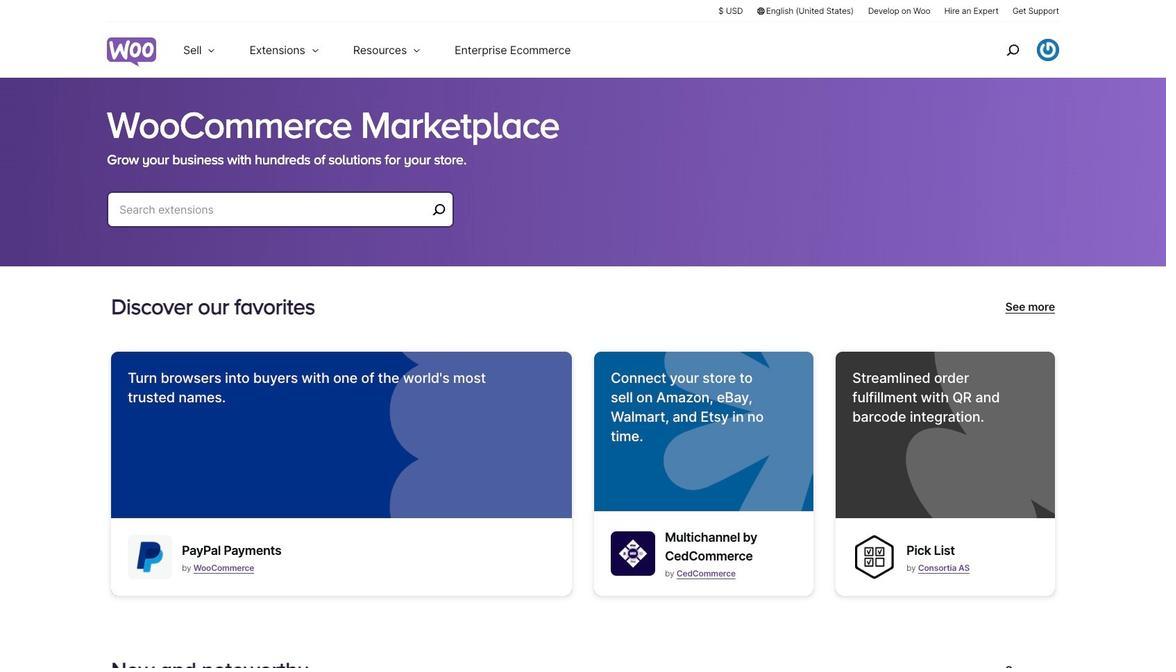 Task type: vqa. For each thing, say whether or not it's contained in the screenshot.
SERVICE NAVIGATION MENU element
yes



Task type: locate. For each thing, give the bounding box(es) containing it.
Search extensions search field
[[119, 200, 428, 219]]

search image
[[1002, 39, 1024, 61]]

None search field
[[107, 192, 454, 244]]



Task type: describe. For each thing, give the bounding box(es) containing it.
open account menu image
[[1037, 39, 1059, 61]]

service navigation menu element
[[977, 27, 1059, 73]]



